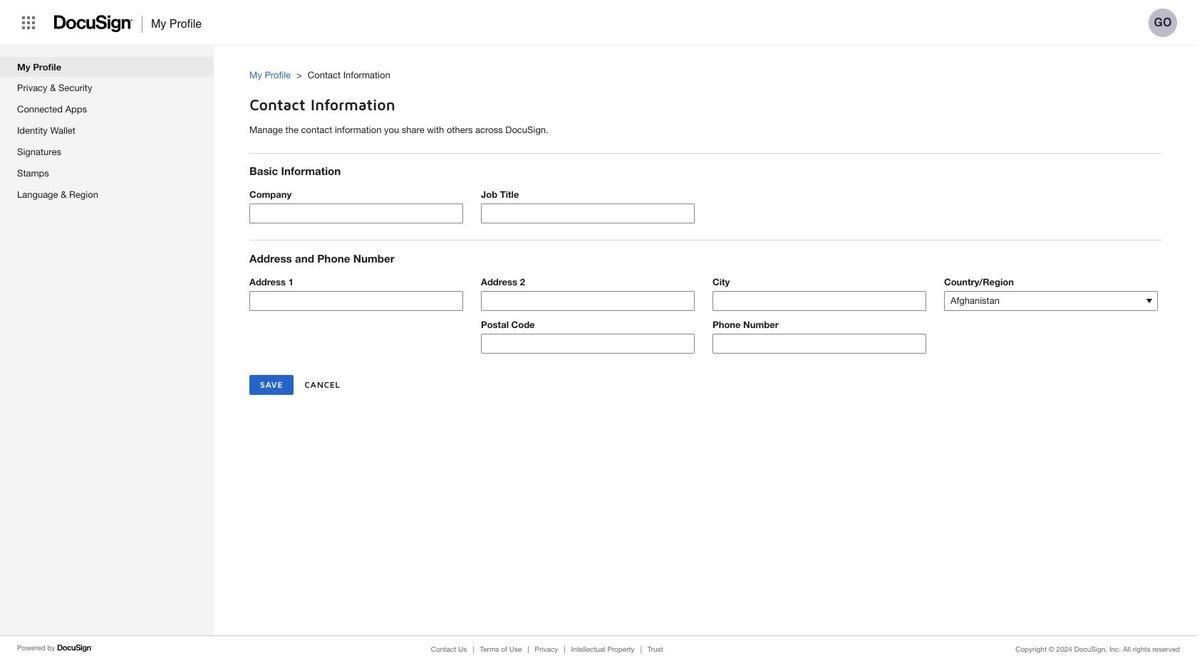 Task type: describe. For each thing, give the bounding box(es) containing it.
breadcrumb region
[[249, 55, 1197, 86]]



Task type: locate. For each thing, give the bounding box(es) containing it.
None text field
[[250, 205, 462, 223], [482, 335, 694, 353], [250, 205, 462, 223], [482, 335, 694, 353]]

None text field
[[482, 205, 694, 223], [250, 292, 462, 311], [482, 292, 694, 311], [713, 292, 926, 311], [713, 335, 926, 353], [482, 205, 694, 223], [250, 292, 462, 311], [482, 292, 694, 311], [713, 292, 926, 311], [713, 335, 926, 353]]

1 vertical spatial docusign image
[[57, 643, 93, 655]]

docusign image
[[54, 11, 133, 37], [57, 643, 93, 655]]

0 vertical spatial docusign image
[[54, 11, 133, 37]]



